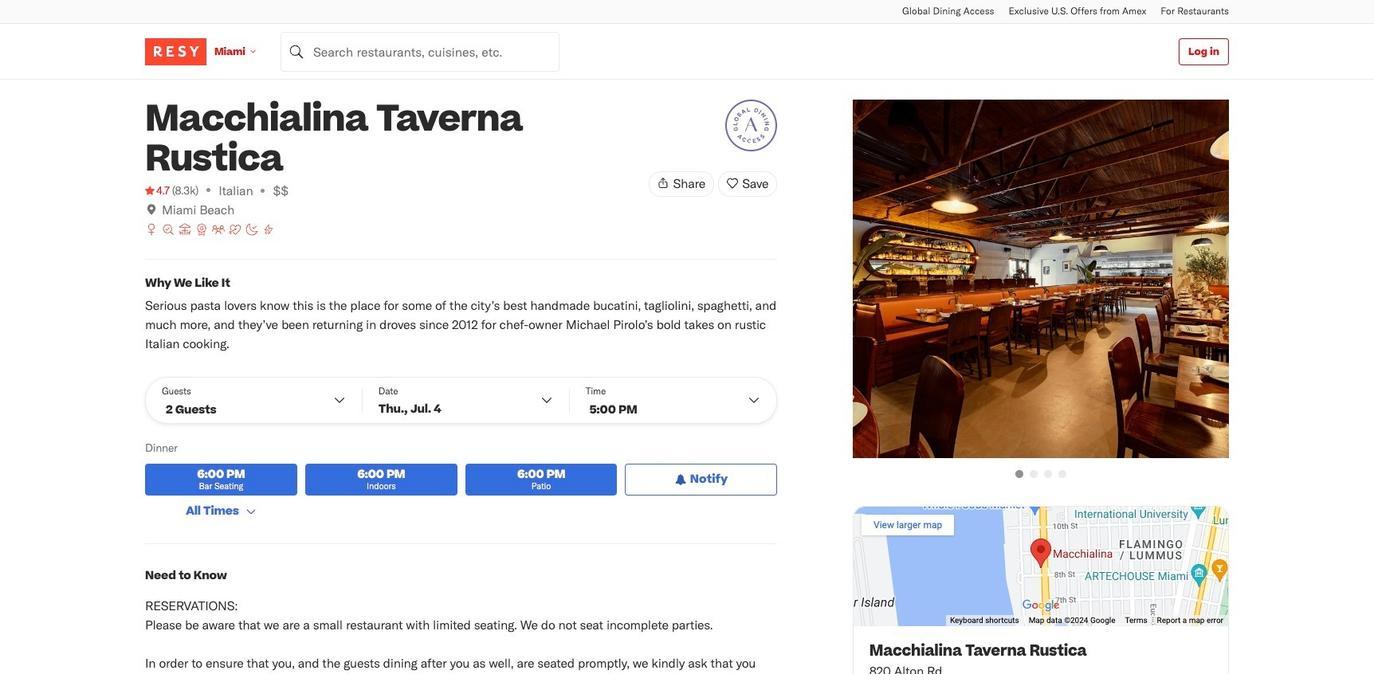Task type: locate. For each thing, give the bounding box(es) containing it.
None field
[[280, 31, 559, 71]]



Task type: vqa. For each thing, say whether or not it's contained in the screenshot.
FIELD
yes



Task type: describe. For each thing, give the bounding box(es) containing it.
Search restaurants, cuisines, etc. text field
[[280, 31, 559, 71]]

4.7 out of 5 stars image
[[145, 183, 170, 198]]



